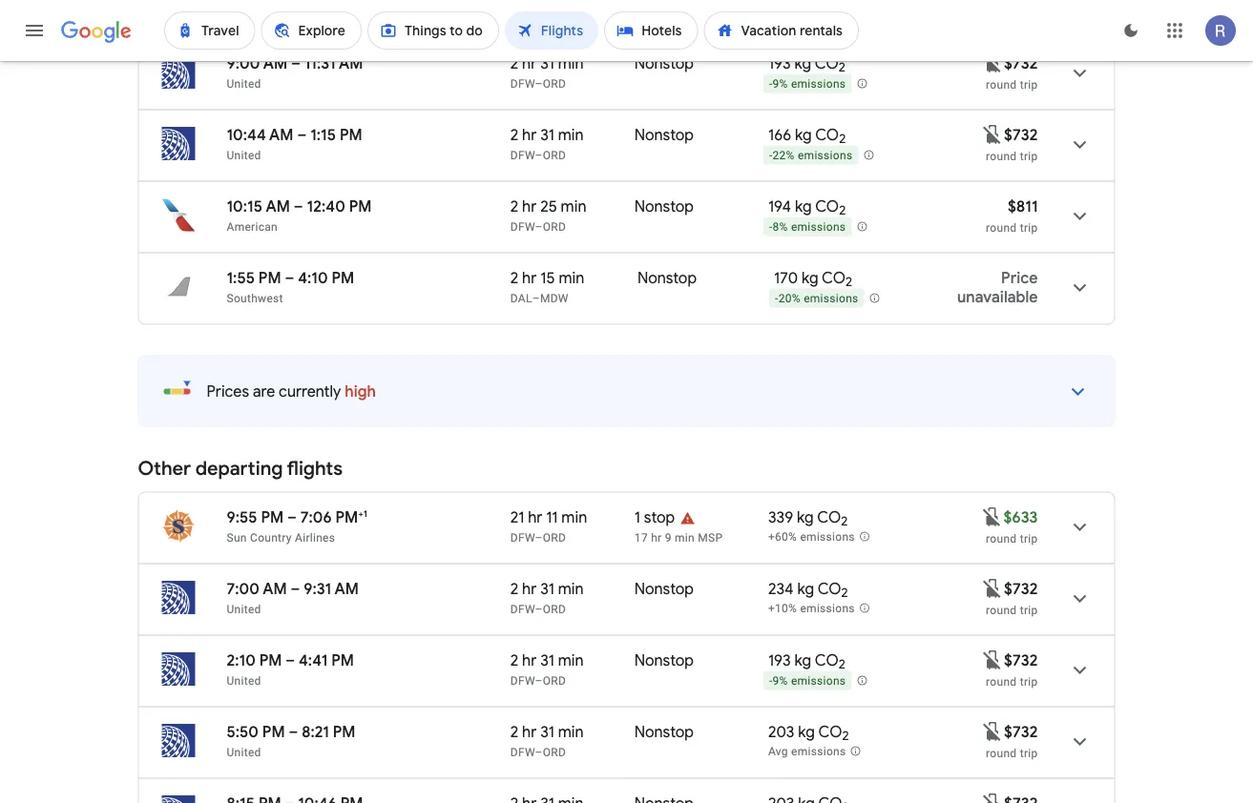 Task type: vqa. For each thing, say whether or not it's contained in the screenshot.


Task type: describe. For each thing, give the bounding box(es) containing it.
9:00
[[227, 53, 260, 73]]

+10% emissions
[[768, 602, 855, 616]]

apply.
[[838, 5, 870, 19]]

-9% emissions for pm
[[769, 675, 846, 688]]

am right 11:31
[[339, 53, 363, 73]]

emissions down 234 kg co 2
[[800, 602, 855, 616]]

-8% emissions
[[769, 221, 846, 234]]

633 US dollars text field
[[1004, 508, 1038, 527]]

2 inside "2 hr 25 min dfw – ord"
[[510, 197, 519, 216]]

2 inside 166 kg co 2
[[839, 131, 846, 147]]

4 trip from the top
[[1020, 532, 1038, 545]]

732 us dollars text field for 193
[[1004, 651, 1038, 671]]

trip for 4:41
[[1020, 675, 1038, 689]]

nonstop flight. element for 8:21 pm
[[635, 723, 694, 745]]

9:00 am – 11:31 am united
[[227, 53, 363, 90]]

Departure time: 10:15 AM. text field
[[227, 197, 290, 216]]

194
[[768, 197, 791, 216]]

kg for 11:31
[[795, 53, 812, 73]]

co for 12:40
[[815, 197, 839, 216]]

nonstop flight. element for 4:10 pm
[[638, 268, 697, 291]]

7:00 am – 9:31 am united
[[227, 579, 359, 616]]

total duration 2 hr 31 min. element for 1:15 pm
[[510, 125, 635, 147]]

- for 4:10 pm
[[775, 292, 779, 306]]

732 us dollars text field for 203
[[1004, 723, 1038, 742]]

flight details. leaves dallas/fort worth international airport at 7:00 am on saturday, june 15 and arrives at o'hare international airport at 9:31 am on saturday, june 15. image
[[1057, 576, 1103, 622]]

total duration 2 hr 31 min. element for 11:31 am
[[510, 53, 635, 76]]

sun
[[227, 531, 247, 545]]

nonstop flight. element for 1:15 pm
[[635, 125, 694, 147]]

round for 4:41
[[986, 675, 1017, 689]]

31 for 8:21 pm
[[540, 723, 554, 742]]

leaves dallas/fort worth international airport at 2:10 pm on saturday, june 15 and arrives at o'hare international airport at 4:41 pm on saturday, june 15. element
[[227, 651, 354, 671]]

– inside 10:44 am – 1:15 pm united
[[297, 125, 307, 145]]

dfw for 8:21 pm
[[510, 746, 535, 759]]

dfw for 1:15 pm
[[510, 148, 535, 162]]

5:50 pm – 8:21 pm united
[[227, 723, 356, 759]]

Departure time: 9:00 AM. text field
[[227, 53, 287, 73]]

emissions down 170 kg co 2
[[804, 292, 859, 306]]

prices include required taxes + fees for 2 adults. optional charges and bag fees may apply.
[[385, 5, 870, 19]]

departing
[[195, 457, 283, 481]]

nonstop for 11:31 am
[[635, 53, 694, 73]]

22%
[[773, 149, 795, 162]]

pm right 2:10
[[259, 651, 282, 671]]

hr for 4:10 pm
[[522, 268, 537, 288]]

taxes
[[511, 5, 540, 19]]

-22% emissions
[[769, 149, 853, 162]]

9% for pm
[[773, 675, 788, 688]]

are
[[253, 382, 275, 401]]

17
[[635, 531, 648, 545]]

charges
[[695, 5, 737, 19]]

15
[[540, 268, 555, 288]]

hr for 7:06 pm
[[528, 508, 542, 527]]

$732 for 9:31 am
[[1004, 579, 1038, 599]]

convenience
[[285, 5, 353, 19]]

pm up country
[[261, 508, 284, 527]]

21 hr 11 min dfw – ord
[[510, 508, 587, 545]]

leaves dallas/fort worth international airport at 8:15 pm on saturday, june 15 and arrives at o'hare international airport at 10:46 pm on saturday, june 15. element
[[227, 794, 363, 804]]

ranked
[[138, 5, 177, 19]]

trip for 9:31
[[1020, 604, 1038, 617]]

total duration 2 hr 15 min. element
[[510, 268, 638, 291]]

9% for am
[[773, 77, 788, 91]]

round for 9:31
[[986, 604, 1017, 617]]

166
[[768, 125, 791, 145]]

2 hr 31 min dfw – ord for 11:31 am
[[510, 53, 584, 90]]

3 round trip from the top
[[986, 532, 1038, 545]]

flight details. leaves dallas/fort worth international airport at 10:15 am on saturday, june 15 and arrives at o'hare international airport at 12:40 pm on saturday, june 15. image
[[1057, 193, 1103, 239]]

main menu image
[[23, 19, 46, 42]]

this price for this flight doesn't include overhead bin access. if you need a carry-on bag, use the bags filter to update prices. image for 11:31 am
[[981, 51, 1004, 74]]

am for 11:31 am
[[263, 53, 287, 73]]

1 fees from the left
[[553, 5, 576, 19]]

+60%
[[768, 531, 797, 544]]

1:55
[[227, 268, 255, 288]]

am for 12:40 pm
[[266, 197, 290, 216]]

11:31
[[304, 53, 336, 73]]

flight details. leaves dallas/fort worth international airport at 2:10 pm on saturday, june 15 and arrives at o'hare international airport at 4:41 pm on saturday, june 15. image
[[1057, 648, 1103, 693]]

8:21
[[302, 723, 329, 742]]

nonstop for 1:15 pm
[[635, 125, 694, 145]]

may
[[813, 5, 835, 19]]

9:55 pm – 7:06 pm + 1
[[227, 508, 367, 527]]

ord for 4:41 pm
[[543, 674, 566, 688]]

this price for this flight doesn't include overhead bin access. if you need a carry-on bag, use the bags filter to update prices. image for ranked based on price and convenience
[[981, 123, 1004, 146]]

9
[[665, 531, 672, 545]]

kg for 1:15
[[795, 125, 812, 145]]

170 kg co 2
[[774, 268, 853, 290]]

layover (1 of 1) is a 17 hr 9 min overnight layover at minneapolis–saint paul international airport in minneapolis. element
[[635, 530, 759, 545]]

emissions down 339 kg co 2
[[800, 531, 855, 544]]

193 for am
[[768, 53, 791, 73]]

co for 4:41
[[815, 651, 839, 671]]

Arrival time: 9:31 AM. text field
[[304, 579, 359, 599]]

leaves dallas/fort worth international airport at 10:44 am on saturday, june 15 and arrives at o'hare international airport at 1:15 pm on saturday, june 15. element
[[227, 125, 362, 145]]

pm right 4:10
[[332, 268, 354, 288]]

4:10
[[298, 268, 328, 288]]

2 hr 31 min dfw – ord for 1:15 pm
[[510, 125, 584, 162]]

7:00
[[227, 579, 260, 599]]

2 hr 25 min dfw – ord
[[510, 197, 587, 233]]

166 kg co 2
[[768, 125, 846, 147]]

min for 8:21 pm
[[558, 723, 584, 742]]

234 kg co 2
[[768, 579, 848, 602]]

other departing flights
[[138, 457, 343, 481]]

round trip for 1:15
[[986, 149, 1038, 163]]

leaves dallas/fort worth international airport at 10:15 am on saturday, june 15 and arrives at o'hare international airport at 12:40 pm on saturday, june 15. element
[[227, 197, 372, 216]]

nonstop flight. element for 12:40 pm
[[635, 197, 694, 219]]

1 stop
[[635, 508, 675, 527]]

prices for prices include required taxes + fees for 2 adults. optional charges and bag fees may apply.
[[385, 5, 419, 19]]

emissions down 166 kg co 2
[[798, 149, 853, 162]]

Arrival time: 4:10 PM. text field
[[298, 268, 354, 288]]

kg for 9:31
[[797, 579, 814, 599]]

stop
[[644, 508, 675, 527]]

31 for 4:41 pm
[[540, 651, 554, 671]]

Arrival time: 4:41 PM. text field
[[299, 651, 354, 671]]

10:44 am – 1:15 pm united
[[227, 125, 362, 162]]

round trip for 9:31
[[986, 604, 1038, 617]]

pm right 8:21 on the bottom
[[333, 723, 356, 742]]

other
[[138, 457, 191, 481]]

ord for 1:15 pm
[[543, 148, 566, 162]]

5:50
[[227, 723, 259, 742]]

$633
[[1004, 508, 1038, 527]]

high
[[345, 382, 376, 401]]

25
[[540, 197, 557, 216]]

hr for 1:15 pm
[[522, 125, 537, 145]]

ord for 9:31 am
[[543, 603, 566, 616]]

total duration 2 hr 31 min. element for 8:21 pm
[[510, 723, 635, 745]]

southwest
[[227, 292, 283, 305]]

dfw for 9:31 am
[[510, 603, 535, 616]]

this price for this flight doesn't include overhead bin access. if you need a carry-on bag, use the bags filter to update prices. image for 4:41 pm
[[981, 649, 1004, 672]]

mdw
[[540, 292, 569, 305]]

min for 1:15 pm
[[558, 125, 584, 145]]

811 US dollars text field
[[1008, 197, 1038, 216]]

1:15
[[310, 125, 336, 145]]

dfw for 4:41 pm
[[510, 674, 535, 688]]

– inside 2:10 pm – 4:41 pm united
[[286, 651, 295, 671]]

kg for 12:40
[[795, 197, 812, 216]]

4:41
[[299, 651, 328, 671]]

pm right 7:06
[[335, 508, 358, 527]]

– inside 21 hr 11 min dfw – ord
[[535, 531, 543, 545]]

2 hr 15 min dal – mdw
[[510, 268, 584, 305]]

kg for 8:21
[[798, 723, 815, 742]]

total duration 2 hr 25 min. element
[[510, 197, 635, 219]]

Arrival time: 11:31 AM. text field
[[304, 53, 363, 73]]

- for 4:41 pm
[[769, 675, 773, 688]]

prices are currently high
[[207, 382, 376, 401]]

1:55 pm – 4:10 pm southwest
[[227, 268, 354, 305]]

Departure time: 8:15 PM. text field
[[227, 794, 281, 804]]

2 hr 31 min dfw – ord for 9:31 am
[[510, 579, 584, 616]]

2 and from the left
[[741, 5, 760, 19]]

optional
[[647, 5, 692, 19]]

203
[[768, 723, 795, 742]]

339 kg co 2
[[768, 508, 848, 530]]

$811
[[1008, 197, 1038, 216]]

emissions down 194 kg co 2
[[791, 221, 846, 234]]

pm inside 10:44 am – 1:15 pm united
[[340, 125, 362, 145]]

1 and from the left
[[262, 5, 282, 19]]

2:10
[[227, 651, 256, 671]]

avg emissions
[[768, 746, 846, 759]]

flights
[[287, 457, 343, 481]]

$732 for 4:41 pm
[[1004, 651, 1038, 671]]

20%
[[779, 292, 801, 306]]

nonstop for 8:21 pm
[[635, 723, 694, 742]]

10:15
[[227, 197, 263, 216]]

nonstop flight. element for 11:31 am
[[635, 53, 694, 76]]

1 horizontal spatial +
[[543, 5, 550, 19]]

trip for 8:21
[[1020, 747, 1038, 760]]

$811 round trip
[[986, 197, 1038, 234]]

change appearance image
[[1108, 8, 1154, 53]]

emissions down 203 kg co 2
[[791, 746, 846, 759]]

dfw for 12:40 pm
[[510, 220, 535, 233]]

7:06
[[300, 508, 332, 527]]

nonstop for 12:40 pm
[[635, 197, 694, 216]]

2:10 pm – 4:41 pm united
[[227, 651, 354, 688]]

17 hr 9 min msp
[[635, 531, 723, 545]]

kg inside 339 kg co 2
[[797, 508, 814, 527]]

flight details. leaves dallas/fort worth international airport at 9:55 pm on saturday, june 15 and arrives at o'hare international airport at 7:06 pm on sunday, june 16. image
[[1057, 504, 1103, 550]]

170
[[774, 268, 798, 288]]

Departure time: 2:10 PM. text field
[[227, 651, 282, 671]]

based
[[181, 5, 213, 19]]

co for 4:10
[[822, 268, 846, 288]]

2 hr 31 min dfw – ord for 4:41 pm
[[510, 651, 584, 688]]



Task type: locate. For each thing, give the bounding box(es) containing it.
am up american
[[266, 197, 290, 216]]

1 vertical spatial 193
[[768, 651, 791, 671]]

6 trip from the top
[[1020, 675, 1038, 689]]

4 total duration 2 hr 31 min. element from the top
[[510, 651, 635, 673]]

2 round trip from the top
[[986, 149, 1038, 163]]

co up the +60% emissions in the bottom right of the page
[[817, 508, 841, 527]]

nonstop flight. element for 9:31 am
[[635, 579, 694, 602]]

1 vertical spatial prices
[[207, 382, 249, 401]]

$732 left flight details. leaves dallas/fort worth international airport at 7:00 am on saturday, june 15 and arrives at o'hare international airport at 9:31 am on saturday, june 15. image at the right bottom of page
[[1004, 579, 1038, 599]]

united for 2:10
[[227, 674, 261, 688]]

0 horizontal spatial fees
[[553, 5, 576, 19]]

kg inside 166 kg co 2
[[795, 125, 812, 145]]

1 dfw from the top
[[510, 77, 535, 90]]

11
[[546, 508, 558, 527]]

co inside 203 kg co 2
[[818, 723, 842, 742]]

732 us dollars text field left flight details. leaves dallas/fort worth international airport at 2:10 pm on saturday, june 15 and arrives at o'hare international airport at 4:41 pm on saturday, june 15. icon
[[1004, 651, 1038, 671]]

nonstop for 4:10 pm
[[638, 268, 697, 288]]

dal
[[510, 292, 532, 305]]

3 2 hr 31 min dfw – ord from the top
[[510, 579, 584, 616]]

4 $732 from the top
[[1004, 651, 1038, 671]]

4 round trip from the top
[[986, 604, 1038, 617]]

– inside 9:00 am – 11:31 am united
[[291, 53, 301, 73]]

leaves dallas/fort worth international airport at 5:50 pm on saturday, june 15 and arrives at o'hare international airport at 8:21 pm on saturday, june 15. element
[[227, 723, 356, 742]]

this price for this flight doesn't include overhead bin access. if you need a carry-on bag, use the bags filter to update prices. image left flight details. leaves dallas/fort worth international airport at 9:55 pm on saturday, june 15 and arrives at o'hare international airport at 7:06 pm on sunday, june 16. image
[[981, 506, 1004, 529]]

7 dfw from the top
[[510, 746, 535, 759]]

flight details. leaves dallas/fort worth international airport at 5:50 pm on saturday, june 15 and arrives at o'hare international airport at 8:21 pm on saturday, june 15. image
[[1057, 719, 1103, 765]]

co up the +10% emissions
[[818, 579, 841, 599]]

united inside 7:00 am – 9:31 am united
[[227, 603, 261, 616]]

total duration 2 hr 31 min. element
[[510, 53, 635, 76], [510, 125, 635, 147], [510, 579, 635, 602], [510, 651, 635, 673], [510, 723, 635, 745], [510, 795, 635, 804]]

co for 1:15
[[815, 125, 839, 145]]

1 round trip from the top
[[986, 78, 1038, 91]]

- for 12:40 pm
[[769, 221, 773, 234]]

total duration 21 hr 11 min. element
[[510, 508, 635, 530]]

1 732 us dollars text field from the top
[[1004, 125, 1038, 145]]

dfw inside 21 hr 11 min dfw – ord
[[510, 531, 535, 545]]

2 -9% emissions from the top
[[769, 675, 846, 688]]

co down may
[[815, 53, 839, 73]]

leaves dallas/fort worth international airport at 9:00 am on saturday, june 15 and arrives at o'hare international airport at 11:31 am on saturday, june 15. element
[[227, 53, 363, 73]]

united
[[227, 77, 261, 90], [227, 148, 261, 162], [227, 603, 261, 616], [227, 674, 261, 688], [227, 746, 261, 759]]

flight details. leaves dallas/fort worth international airport at 10:44 am on saturday, june 15 and arrives at o'hare international airport at 1:15 pm on saturday, june 15. image
[[1057, 122, 1103, 168]]

- down 166
[[769, 149, 773, 162]]

2 9% from the top
[[773, 675, 788, 688]]

1 inside '9:55 pm – 7:06 pm + 1'
[[363, 508, 367, 520]]

hr for 4:41 pm
[[522, 651, 537, 671]]

7 ord from the top
[[543, 746, 566, 759]]

1 vertical spatial -9% emissions
[[769, 675, 846, 688]]

Departure time: 1:55 PM. text field
[[227, 268, 281, 288]]

193
[[768, 53, 791, 73], [768, 651, 791, 671]]

9% up 203
[[773, 675, 788, 688]]

for
[[579, 5, 594, 19]]

$732 for 11:31 am
[[1004, 53, 1038, 73]]

kg for 4:41
[[795, 651, 812, 671]]

round for 11:31
[[986, 78, 1017, 91]]

2 inside 194 kg co 2
[[839, 203, 846, 219]]

round trip for 8:21
[[986, 747, 1038, 760]]

2 total duration 2 hr 31 min. element from the top
[[510, 125, 635, 147]]

1 horizontal spatial 1
[[635, 508, 640, 527]]

2 193 from the top
[[768, 651, 791, 671]]

5 round trip from the top
[[986, 675, 1038, 689]]

pm
[[340, 125, 362, 145], [349, 197, 372, 216], [258, 268, 281, 288], [332, 268, 354, 288], [261, 508, 284, 527], [335, 508, 358, 527], [259, 651, 282, 671], [331, 651, 354, 671], [262, 723, 285, 742], [333, 723, 356, 742]]

fees right bag
[[787, 5, 810, 19]]

leaves dallas/fort worth international airport at 9:55 pm on saturday, june 15 and arrives at o'hare international airport at 7:06 pm on sunday, june 16. element
[[227, 508, 367, 527]]

min inside 21 hr 11 min dfw – ord
[[562, 508, 587, 527]]

american
[[227, 220, 278, 233]]

1 vertical spatial 9%
[[773, 675, 788, 688]]

round down 732 us dollars text box
[[986, 78, 1017, 91]]

co up -20% emissions
[[822, 268, 846, 288]]

trip for 1:15
[[1020, 149, 1038, 163]]

4 united from the top
[[227, 674, 261, 688]]

price
[[1001, 268, 1038, 288]]

732 us dollars text field for 166
[[1004, 125, 1038, 145]]

trip down $732 text field
[[1020, 604, 1038, 617]]

– inside "2 hr 25 min dfw – ord"
[[535, 220, 543, 233]]

3 this price for this flight doesn't include overhead bin access. if you need a carry-on bag, use the bags filter to update prices. image from the top
[[981, 720, 1004, 743]]

unavailable
[[957, 287, 1038, 307]]

trip inside $811 round trip
[[1020, 221, 1038, 234]]

2 dfw from the top
[[510, 148, 535, 162]]

2 ord from the top
[[543, 148, 566, 162]]

– inside 2 hr 15 min dal – mdw
[[532, 292, 540, 305]]

2 this price for this flight doesn't include overhead bin access. if you need a carry-on bag, use the bags filter to update prices. image from the top
[[981, 649, 1004, 672]]

prices
[[385, 5, 419, 19], [207, 382, 249, 401]]

min for 7:06 pm
[[562, 508, 587, 527]]

-9% emissions up 166 kg co 2
[[769, 77, 846, 91]]

193 kg co 2 down the +10% emissions
[[768, 651, 846, 673]]

2 vertical spatial this price for this flight doesn't include overhead bin access. if you need a carry-on bag, use the bags filter to update prices. image
[[981, 720, 1004, 743]]

0 vertical spatial 9%
[[773, 77, 788, 91]]

$732 left flight details. leaves dallas/fort worth international airport at 10:44 am on saturday, june 15 and arrives at o'hare international airport at 1:15 pm on saturday, june 15. icon
[[1004, 125, 1038, 145]]

united down 2:10
[[227, 674, 261, 688]]

learn more about ranking image
[[356, 3, 374, 21]]

round trip for 11:31
[[986, 78, 1038, 91]]

193 kg co 2
[[768, 53, 846, 76], [768, 651, 846, 673]]

ord for 7:06 pm
[[543, 531, 566, 545]]

2 31 from the top
[[540, 125, 554, 145]]

1 horizontal spatial and
[[741, 5, 760, 19]]

kg up -8% emissions
[[795, 197, 812, 216]]

pm up southwest
[[258, 268, 281, 288]]

dfw for 7:06 pm
[[510, 531, 535, 545]]

flight details. leaves dallas love field at 1:55 pm on saturday, june 15 and arrives at chicago midway international airport at 4:10 pm on saturday, june 15. image
[[1057, 265, 1103, 311]]

emissions
[[791, 77, 846, 91], [798, 149, 853, 162], [791, 221, 846, 234], [804, 292, 859, 306], [800, 531, 855, 544], [800, 602, 855, 616], [791, 675, 846, 688], [791, 746, 846, 759]]

Arrival time: 12:40 PM. text field
[[307, 197, 372, 216]]

5 2 hr 31 min dfw – ord from the top
[[510, 723, 584, 759]]

prices left are
[[207, 382, 249, 401]]

this price for this flight doesn't include overhead bin access. if you need a carry-on bag, use the bags filter to update prices. image down $732 text field
[[981, 649, 1004, 672]]

trip down '$633'
[[1020, 532, 1038, 545]]

1 round from the top
[[986, 78, 1017, 91]]

1 31 from the top
[[540, 53, 554, 73]]

kg inside 170 kg co 2
[[802, 268, 819, 288]]

21
[[510, 508, 524, 527]]

round trip down $732 text field
[[986, 604, 1038, 617]]

$732 left flight details. leaves dallas/fort worth international airport at 2:10 pm on saturday, june 15 and arrives at o'hare international airport at 4:41 pm on saturday, june 15. icon
[[1004, 651, 1038, 671]]

31 for 1:15 pm
[[540, 125, 554, 145]]

pm right '5:50'
[[262, 723, 285, 742]]

2 $732 from the top
[[1004, 125, 1038, 145]]

hr for 12:40 pm
[[522, 197, 537, 216]]

9:55
[[227, 508, 257, 527]]

0 vertical spatial 193 kg co 2
[[768, 53, 846, 76]]

united for 10:44
[[227, 148, 261, 162]]

-9% emissions for am
[[769, 77, 846, 91]]

am for 9:31 am
[[263, 579, 287, 599]]

203 kg co 2
[[768, 723, 849, 745]]

adults.
[[607, 5, 643, 19]]

1 2 hr 31 min dfw – ord from the top
[[510, 53, 584, 90]]

fees left for
[[553, 5, 576, 19]]

1 up '17'
[[635, 508, 640, 527]]

hr inside 2 hr 15 min dal – mdw
[[522, 268, 537, 288]]

0 vertical spatial this price for this flight doesn't include overhead bin access. if you need a carry-on bag, use the bags filter to update prices. image
[[981, 51, 1004, 74]]

1 total duration 2 hr 31 min. element from the top
[[510, 53, 635, 76]]

am right 9:31
[[335, 579, 359, 599]]

-9% emissions
[[769, 77, 846, 91], [769, 675, 846, 688]]

1 trip from the top
[[1020, 78, 1038, 91]]

1 vertical spatial +
[[358, 508, 363, 520]]

+60% emissions
[[768, 531, 855, 544]]

Departure time: 10:44 AM. text field
[[227, 125, 294, 145]]

– inside 5:50 pm – 8:21 pm united
[[289, 723, 298, 742]]

0 vertical spatial this price for this flight doesn't include overhead bin access. if you need a carry-on bag, use the bags filter to update prices. image
[[981, 123, 1004, 146]]

- down 194
[[769, 221, 773, 234]]

5 round from the top
[[986, 604, 1017, 617]]

hr inside "2 hr 25 min dfw – ord"
[[522, 197, 537, 216]]

nonstop
[[635, 53, 694, 73], [635, 125, 694, 145], [635, 197, 694, 216], [638, 268, 697, 288], [635, 579, 694, 599], [635, 651, 694, 671], [635, 723, 694, 742]]

0 vertical spatial +
[[543, 5, 550, 19]]

round left flight details. leaves dallas/fort worth international airport at 2:10 pm on saturday, june 15 and arrives at o'hare international airport at 4:41 pm on saturday, june 15. icon
[[986, 675, 1017, 689]]

this price for this flight doesn't include overhead bin access. if you need a carry-on bag, use the bags filter to update prices. image
[[981, 51, 1004, 74], [981, 649, 1004, 672], [981, 720, 1004, 743]]

1 this price for this flight doesn't include overhead bin access. if you need a carry-on bag, use the bags filter to update prices. image from the top
[[981, 51, 1004, 74]]

5 dfw from the top
[[510, 603, 535, 616]]

–
[[291, 53, 301, 73], [535, 77, 543, 90], [297, 125, 307, 145], [535, 148, 543, 162], [294, 197, 303, 216], [535, 220, 543, 233], [285, 268, 294, 288], [532, 292, 540, 305], [287, 508, 297, 527], [535, 531, 543, 545], [291, 579, 300, 599], [535, 603, 543, 616], [286, 651, 295, 671], [535, 674, 543, 688], [289, 723, 298, 742], [535, 746, 543, 759]]

7 round from the top
[[986, 747, 1017, 760]]

6 dfw from the top
[[510, 674, 535, 688]]

co for 9:31
[[818, 579, 841, 599]]

prices for prices are currently high
[[207, 382, 249, 401]]

trip down $811 'text box'
[[1020, 221, 1038, 234]]

3 ord from the top
[[543, 220, 566, 233]]

193 for pm
[[768, 651, 791, 671]]

1 9% from the top
[[773, 77, 788, 91]]

and left bag
[[741, 5, 760, 19]]

round
[[986, 78, 1017, 91], [986, 149, 1017, 163], [986, 221, 1017, 234], [986, 532, 1017, 545], [986, 604, 1017, 617], [986, 675, 1017, 689], [986, 747, 1017, 760]]

1 vertical spatial this price for this flight doesn't include overhead bin access. if you need a carry-on bag, use the bags filter to update prices. image
[[981, 649, 1004, 672]]

2 193 kg co 2 from the top
[[768, 651, 846, 673]]

co inside 166 kg co 2
[[815, 125, 839, 145]]

1 vertical spatial 732 us dollars text field
[[1004, 651, 1038, 671]]

$732 for 8:21 pm
[[1004, 723, 1038, 742]]

- up 203
[[769, 675, 773, 688]]

339
[[768, 508, 793, 527]]

234
[[768, 579, 794, 599]]

4 ord from the top
[[543, 531, 566, 545]]

united down 7:00 at the left bottom of page
[[227, 603, 261, 616]]

round down $732 text field
[[986, 604, 1017, 617]]

5 31 from the top
[[540, 723, 554, 742]]

+ inside '9:55 pm – 7:06 pm + 1'
[[358, 508, 363, 520]]

trip for 11:31
[[1020, 78, 1038, 91]]

Arrival time: 1:15 PM. text field
[[310, 125, 362, 145]]

Arrival time: 7:06 PM on  Sunday, June 16. text field
[[300, 508, 367, 527]]

round trip up $811 'text box'
[[986, 149, 1038, 163]]

- up 166
[[769, 77, 773, 91]]

emissions up 203 kg co 2
[[791, 675, 846, 688]]

ranked based on price and convenience
[[138, 5, 353, 19]]

on
[[216, 5, 230, 19]]

193 kg co 2 down may
[[768, 53, 846, 76]]

round up 732 us dollars text field
[[986, 747, 1017, 760]]

ord for 8:21 pm
[[543, 746, 566, 759]]

Arrival time: 8:21 PM. text field
[[302, 723, 356, 742]]

1 ord from the top
[[543, 77, 566, 90]]

2 vertical spatial this price for this flight doesn't include overhead bin access. if you need a carry-on bag, use the bags filter to update prices. image
[[981, 577, 1004, 600]]

193 down +10%
[[768, 651, 791, 671]]

include
[[422, 5, 460, 19]]

12:40
[[307, 197, 345, 216]]

5 trip from the top
[[1020, 604, 1038, 617]]

2 inside 203 kg co 2
[[842, 728, 849, 745]]

3 $732 from the top
[[1004, 579, 1038, 599]]

hr for 11:31 am
[[522, 53, 537, 73]]

0 horizontal spatial prices
[[207, 382, 249, 401]]

1 horizontal spatial prices
[[385, 5, 419, 19]]

193 down bag
[[768, 53, 791, 73]]

ord inside "2 hr 25 min dfw – ord"
[[543, 220, 566, 233]]

0 vertical spatial prices
[[385, 5, 419, 19]]

kg down the +10% emissions
[[795, 651, 812, 671]]

2 vertical spatial 732 us dollars text field
[[1004, 723, 1038, 742]]

kg up the +60% emissions in the bottom right of the page
[[797, 508, 814, 527]]

kg up the +10% emissions
[[797, 579, 814, 599]]

2 inside 339 kg co 2
[[841, 514, 848, 530]]

bag
[[764, 5, 783, 19]]

trip up 732 us dollars text field
[[1020, 747, 1038, 760]]

10:15 am – 12:40 pm american
[[227, 197, 372, 233]]

kg inside 203 kg co 2
[[798, 723, 815, 742]]

2 hr 31 min dfw – ord for 8:21 pm
[[510, 723, 584, 759]]

united inside 9:00 am – 11:31 am united
[[227, 77, 261, 90]]

2 fees from the left
[[787, 5, 810, 19]]

airlines
[[295, 531, 335, 545]]

leaves dallas/fort worth international airport at 7:00 am on saturday, june 15 and arrives at o'hare international airport at 9:31 am on saturday, june 15. element
[[227, 579, 359, 599]]

3 trip from the top
[[1020, 221, 1038, 234]]

732 US dollars text field
[[1004, 794, 1038, 804]]

am inside 10:15 am – 12:40 pm american
[[266, 197, 290, 216]]

5 united from the top
[[227, 746, 261, 759]]

am right 7:00 at the left bottom of page
[[263, 579, 287, 599]]

price unavailable
[[957, 268, 1038, 307]]

6 total duration 2 hr 31 min. element from the top
[[510, 795, 635, 804]]

country
[[250, 531, 292, 545]]

united for 9:00
[[227, 77, 261, 90]]

round down '$633'
[[986, 532, 1017, 545]]

more details image
[[1055, 369, 1101, 415]]

4 31 from the top
[[540, 651, 554, 671]]

2 inside 2 hr 15 min dal – mdw
[[510, 268, 519, 288]]

kg
[[795, 53, 812, 73], [795, 125, 812, 145], [795, 197, 812, 216], [802, 268, 819, 288], [797, 508, 814, 527], [797, 579, 814, 599], [795, 651, 812, 671], [798, 723, 815, 742]]

kg up -20% emissions
[[802, 268, 819, 288]]

co up avg emissions
[[818, 723, 842, 742]]

1 193 from the top
[[768, 53, 791, 73]]

and right price
[[262, 5, 282, 19]]

this price for this flight doesn't include overhead bin access. if you need a carry-on bag, use the bags filter to update prices. image
[[981, 123, 1004, 146], [981, 506, 1004, 529], [981, 577, 1004, 600]]

Departure time: 7:00 AM. text field
[[227, 579, 287, 599]]

hr inside 21 hr 11 min dfw – ord
[[528, 508, 542, 527]]

am for 1:15 pm
[[269, 125, 294, 145]]

min
[[558, 53, 584, 73], [558, 125, 584, 145], [561, 197, 587, 216], [559, 268, 584, 288], [562, 508, 587, 527], [675, 531, 695, 545], [558, 579, 584, 599], [558, 651, 584, 671], [558, 723, 584, 742]]

co
[[815, 53, 839, 73], [815, 125, 839, 145], [815, 197, 839, 216], [822, 268, 846, 288], [817, 508, 841, 527], [818, 579, 841, 599], [815, 651, 839, 671], [818, 723, 842, 742]]

4 round from the top
[[986, 532, 1017, 545]]

pm inside 10:15 am – 12:40 pm american
[[349, 197, 372, 216]]

1 united from the top
[[227, 77, 261, 90]]

ord
[[543, 77, 566, 90], [543, 148, 566, 162], [543, 220, 566, 233], [543, 531, 566, 545], [543, 603, 566, 616], [543, 674, 566, 688], [543, 746, 566, 759]]

united inside 2:10 pm – 4:41 pm united
[[227, 674, 261, 688]]

united down '5:50'
[[227, 746, 261, 759]]

2 732 us dollars text field from the top
[[1004, 651, 1038, 671]]

-20% emissions
[[775, 292, 859, 306]]

price
[[233, 5, 259, 19]]

- down 170
[[775, 292, 779, 306]]

0 vertical spatial 193
[[768, 53, 791, 73]]

trip up $811 'text box'
[[1020, 149, 1038, 163]]

nonstop for 4:41 pm
[[635, 651, 694, 671]]

pm right 4:41
[[331, 651, 354, 671]]

1 stop flight. element
[[635, 508, 675, 530]]

united inside 10:44 am – 1:15 pm united
[[227, 148, 261, 162]]

4 dfw from the top
[[510, 531, 535, 545]]

10:44
[[227, 125, 266, 145]]

193 kg co 2 for 4:41 pm
[[768, 651, 846, 673]]

kg inside 194 kg co 2
[[795, 197, 812, 216]]

round inside $811 round trip
[[986, 221, 1017, 234]]

9% up 166
[[773, 77, 788, 91]]

min for 11:31 am
[[558, 53, 584, 73]]

1 vertical spatial 193 kg co 2
[[768, 651, 846, 673]]

1 horizontal spatial fees
[[787, 5, 810, 19]]

2 trip from the top
[[1020, 149, 1038, 163]]

co down the +10% emissions
[[815, 651, 839, 671]]

1 right 7:06
[[363, 508, 367, 520]]

round down $811 'text box'
[[986, 221, 1017, 234]]

4 2 hr 31 min dfw – ord from the top
[[510, 651, 584, 688]]

194 kg co 2
[[768, 197, 846, 219]]

31
[[540, 53, 554, 73], [540, 125, 554, 145], [540, 579, 554, 599], [540, 651, 554, 671], [540, 723, 554, 742]]

2 2 hr 31 min dfw – ord from the top
[[510, 125, 584, 162]]

nonstop flight. element
[[635, 53, 694, 76], [635, 125, 694, 147], [635, 197, 694, 219], [638, 268, 697, 291], [635, 579, 694, 602], [635, 651, 694, 673], [635, 723, 694, 745], [635, 795, 694, 804]]

0 horizontal spatial +
[[358, 508, 363, 520]]

pm right 12:40
[[349, 197, 372, 216]]

fees
[[553, 5, 576, 19], [787, 5, 810, 19]]

this price for this flight doesn't include overhead bin access. if you need a carry-on bag, use the bags filter to update prices. image down '$633' text field
[[981, 577, 1004, 600]]

this price for this flight doesn't include overhead bin access. if you need a carry-on bag, use the bags filter to update prices. image left flight details. leaves dallas/fort worth international airport at 9:00 am on saturday, june 15 and arrives at o'hare international airport at 11:31 am on saturday, june 15. 'image'
[[981, 51, 1004, 74]]

co up -22% emissions
[[815, 125, 839, 145]]

9:31
[[304, 579, 331, 599]]

31 for 9:31 am
[[540, 579, 554, 599]]

round trip up 732 us dollars text field
[[986, 747, 1038, 760]]

ord inside 21 hr 11 min dfw – ord
[[543, 531, 566, 545]]

round trip down '$633'
[[986, 532, 1038, 545]]

dfw
[[510, 77, 535, 90], [510, 148, 535, 162], [510, 220, 535, 233], [510, 531, 535, 545], [510, 603, 535, 616], [510, 674, 535, 688], [510, 746, 535, 759]]

– inside 1:55 pm – 4:10 pm southwest
[[285, 268, 294, 288]]

co for 8:21
[[818, 723, 842, 742]]

kg inside 234 kg co 2
[[797, 579, 814, 599]]

732 US dollars text field
[[1004, 53, 1038, 73]]

3 dfw from the top
[[510, 220, 535, 233]]

1
[[363, 508, 367, 520], [635, 508, 640, 527]]

Departure time: 5:50 PM. text field
[[227, 723, 285, 742]]

1 1 from the left
[[363, 508, 367, 520]]

3 31 from the top
[[540, 579, 554, 599]]

3 united from the top
[[227, 603, 261, 616]]

1 vertical spatial this price for this flight doesn't include overhead bin access. if you need a carry-on bag, use the bags filter to update prices. image
[[981, 506, 1004, 529]]

round up $811 'text box'
[[986, 149, 1017, 163]]

co inside 170 kg co 2
[[822, 268, 846, 288]]

2 1 from the left
[[635, 508, 640, 527]]

united for 7:00
[[227, 603, 261, 616]]

this price for this flight doesn't include overhead bin access. if you need a carry-on bag, use the bags filter to update prices. image up 732 us dollars text field
[[981, 720, 1004, 743]]

732 US dollars text field
[[1004, 579, 1038, 599]]

6 round trip from the top
[[986, 747, 1038, 760]]

co inside 339 kg co 2
[[817, 508, 841, 527]]

1 193 kg co 2 from the top
[[768, 53, 846, 76]]

$732 left flight details. leaves dallas/fort worth international airport at 9:00 am on saturday, june 15 and arrives at o'hare international airport at 11:31 am on saturday, june 15. 'image'
[[1004, 53, 1038, 73]]

am inside 10:44 am – 1:15 pm united
[[269, 125, 294, 145]]

732 US dollars text field
[[1004, 125, 1038, 145], [1004, 651, 1038, 671], [1004, 723, 1038, 742]]

2 round from the top
[[986, 149, 1017, 163]]

+ right taxes
[[543, 5, 550, 19]]

$732 for 1:15 pm
[[1004, 125, 1038, 145]]

am right 10:44
[[269, 125, 294, 145]]

this price for this flight doesn't include overhead bin access. if you need a carry-on bag, use the bags filter to update prices. image for other departing flights
[[981, 577, 1004, 600]]

3 total duration 2 hr 31 min. element from the top
[[510, 579, 635, 602]]

– inside 10:15 am – 12:40 pm american
[[294, 197, 303, 216]]

trip down 732 us dollars text box
[[1020, 78, 1038, 91]]

0 vertical spatial -9% emissions
[[769, 77, 846, 91]]

co for 11:31
[[815, 53, 839, 73]]

ord for 11:31 am
[[543, 77, 566, 90]]

0 vertical spatial 732 us dollars text field
[[1004, 125, 1038, 145]]

emissions up 166 kg co 2
[[791, 77, 846, 91]]

min inside 2 hr 15 min dal – mdw
[[559, 268, 584, 288]]

co up -8% emissions
[[815, 197, 839, 216]]

min for 9:31 am
[[558, 579, 584, 599]]

am
[[263, 53, 287, 73], [339, 53, 363, 73], [269, 125, 294, 145], [266, 197, 290, 216], [263, 579, 287, 599], [335, 579, 359, 599]]

and
[[262, 5, 282, 19], [741, 5, 760, 19]]

united inside 5:50 pm – 8:21 pm united
[[227, 746, 261, 759]]

united for 5:50
[[227, 746, 261, 759]]

5 ord from the top
[[543, 603, 566, 616]]

5 $732 from the top
[[1004, 723, 1038, 742]]

2
[[597, 5, 604, 19], [510, 53, 519, 73], [839, 59, 846, 76], [510, 125, 519, 145], [839, 131, 846, 147], [510, 197, 519, 216], [839, 203, 846, 219], [510, 268, 519, 288], [846, 274, 853, 290], [841, 514, 848, 530], [510, 579, 519, 599], [841, 585, 848, 602], [510, 651, 519, 671], [839, 657, 846, 673], [510, 723, 519, 742], [842, 728, 849, 745]]

kg up -22% emissions
[[795, 125, 812, 145]]

1 $732 from the top
[[1004, 53, 1038, 73]]

7 trip from the top
[[1020, 747, 1038, 760]]

5 total duration 2 hr 31 min. element from the top
[[510, 723, 635, 745]]

round trip left flight details. leaves dallas/fort worth international airport at 2:10 pm on saturday, june 15 and arrives at o'hare international airport at 4:41 pm on saturday, june 15. icon
[[986, 675, 1038, 689]]

6 ord from the top
[[543, 674, 566, 688]]

total duration 2 hr 31 min. element for 4:41 pm
[[510, 651, 635, 673]]

min for 12:40 pm
[[561, 197, 587, 216]]

bag fees button
[[764, 5, 810, 19]]

2 inside 234 kg co 2
[[841, 585, 848, 602]]

$732 left the flight details. leaves dallas/fort worth international airport at 5:50 pm on saturday, june 15 and arrives at o'hare international airport at 8:21 pm on saturday, june 15. image
[[1004, 723, 1038, 742]]

round for 8:21
[[986, 747, 1017, 760]]

-9% emissions up 203 kg co 2
[[769, 675, 846, 688]]

co inside 234 kg co 2
[[818, 579, 841, 599]]

6 round from the top
[[986, 675, 1017, 689]]

currently
[[279, 382, 341, 401]]

+10%
[[768, 602, 797, 616]]

9%
[[773, 77, 788, 91], [773, 675, 788, 688]]

hr for 8:21 pm
[[522, 723, 537, 742]]

hr for 9:31 am
[[522, 579, 537, 599]]

min for 4:10 pm
[[559, 268, 584, 288]]

round trip
[[986, 78, 1038, 91], [986, 149, 1038, 163], [986, 532, 1038, 545], [986, 604, 1038, 617], [986, 675, 1038, 689], [986, 747, 1038, 760]]

2 inside 170 kg co 2
[[846, 274, 853, 290]]

$732
[[1004, 53, 1038, 73], [1004, 125, 1038, 145], [1004, 579, 1038, 599], [1004, 651, 1038, 671], [1004, 723, 1038, 742]]

193 kg co 2 for 11:31 am
[[768, 53, 846, 76]]

flight details. leaves dallas/fort worth international airport at 9:00 am on saturday, june 15 and arrives at o'hare international airport at 11:31 am on saturday, june 15. image
[[1057, 50, 1103, 96]]

3 732 us dollars text field from the top
[[1004, 723, 1038, 742]]

8%
[[773, 221, 788, 234]]

united down 9:00
[[227, 77, 261, 90]]

pm right 1:15
[[340, 125, 362, 145]]

2 united from the top
[[227, 148, 261, 162]]

- for 11:31 am
[[769, 77, 773, 91]]

732 us dollars text field left flight details. leaves dallas/fort worth international airport at 10:44 am on saturday, june 15 and arrives at o'hare international airport at 1:15 pm on saturday, june 15. icon
[[1004, 125, 1038, 145]]

+ right 7:06
[[358, 508, 363, 520]]

required
[[464, 5, 508, 19]]

this price for this flight doesn't include overhead bin access. if you need a carry-on bag, use the bags filter to update prices. image down 732 us dollars text box
[[981, 123, 1004, 146]]

Departure time: 9:55 PM. text field
[[227, 508, 284, 527]]

1 -9% emissions from the top
[[769, 77, 846, 91]]

3 round from the top
[[986, 221, 1017, 234]]

total duration 2 hr 31 min. element for 9:31 am
[[510, 579, 635, 602]]

co inside 194 kg co 2
[[815, 197, 839, 216]]

0 horizontal spatial and
[[262, 5, 282, 19]]

dfw for 11:31 am
[[510, 77, 535, 90]]

round trip for 4:41
[[986, 675, 1038, 689]]

-
[[769, 77, 773, 91], [769, 149, 773, 162], [769, 221, 773, 234], [775, 292, 779, 306], [769, 675, 773, 688]]

0 horizontal spatial 1
[[363, 508, 367, 520]]

united down 10:44
[[227, 148, 261, 162]]

round trip down 732 us dollars text box
[[986, 78, 1038, 91]]

sun country airlines
[[227, 531, 335, 545]]

min inside "2 hr 25 min dfw – ord"
[[561, 197, 587, 216]]

ord for 12:40 pm
[[543, 220, 566, 233]]

trip left flight details. leaves dallas/fort worth international airport at 2:10 pm on saturday, june 15 and arrives at o'hare international airport at 4:41 pm on saturday, june 15. icon
[[1020, 675, 1038, 689]]

leaves dallas love field at 1:55 pm on saturday, june 15 and arrives at chicago midway international airport at 4:10 pm on saturday, june 15. element
[[227, 268, 354, 288]]

dfw inside "2 hr 25 min dfw – ord"
[[510, 220, 535, 233]]

avg
[[768, 746, 788, 759]]

round for 1:15
[[986, 149, 1017, 163]]

– inside 7:00 am – 9:31 am united
[[291, 579, 300, 599]]

msp
[[698, 531, 723, 545]]

hr
[[522, 53, 537, 73], [522, 125, 537, 145], [522, 197, 537, 216], [522, 268, 537, 288], [528, 508, 542, 527], [651, 531, 662, 545], [522, 579, 537, 599], [522, 651, 537, 671], [522, 723, 537, 742]]

nonstop for 9:31 am
[[635, 579, 694, 599]]

- for 1:15 pm
[[769, 149, 773, 162]]

732 us dollars text field left the flight details. leaves dallas/fort worth international airport at 5:50 pm on saturday, june 15 and arrives at o'hare international airport at 8:21 pm on saturday, june 15. image
[[1004, 723, 1038, 742]]

kg down the bag fees button on the right of the page
[[795, 53, 812, 73]]

kg for 4:10
[[802, 268, 819, 288]]

prices right learn more about ranking icon
[[385, 5, 419, 19]]



